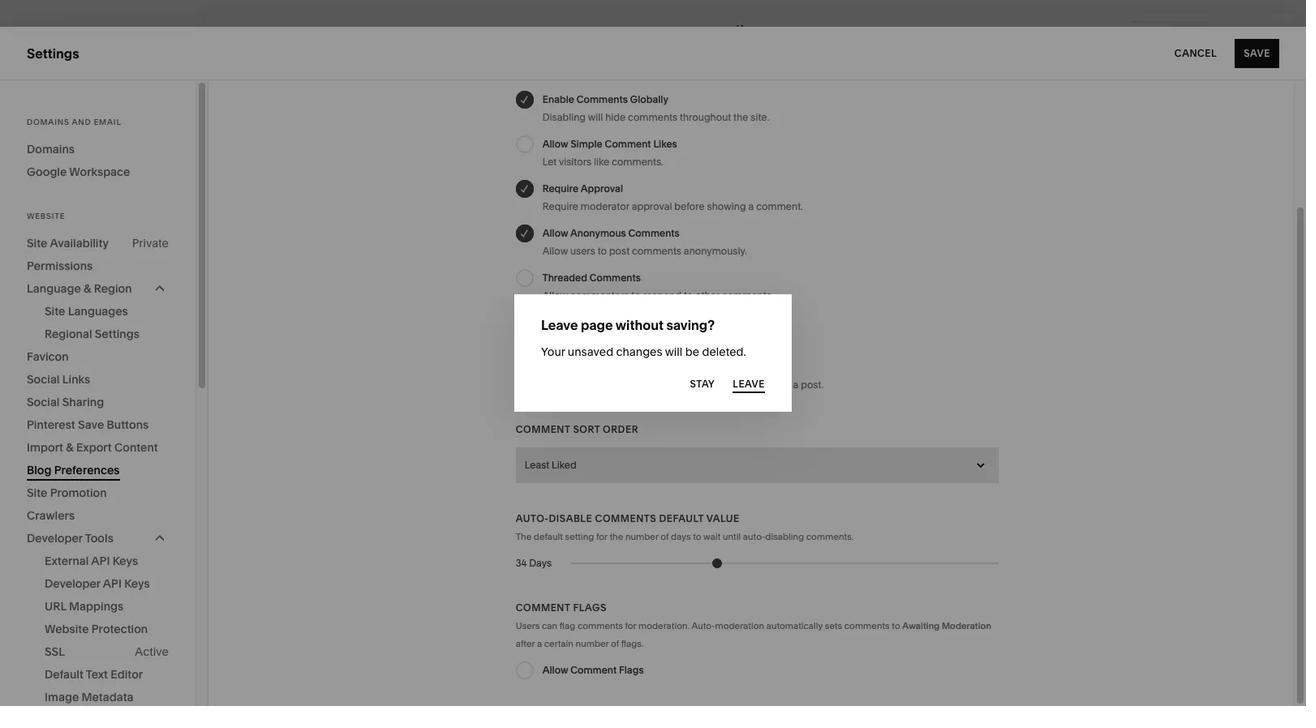 Task type: vqa. For each thing, say whether or not it's contained in the screenshot.
chevron large right light icon associated with Payment
no



Task type: locate. For each thing, give the bounding box(es) containing it.
by down changes
[[630, 361, 642, 373]]

2 vertical spatial default
[[45, 668, 84, 682]]

will left hide
[[588, 111, 603, 123]]

0 vertical spatial of
[[661, 532, 669, 543]]

to left awaiting on the right of the page
[[892, 621, 901, 632]]

2 vertical spatial site
[[27, 486, 47, 501]]

social sharing link
[[27, 391, 169, 414]]

1 vertical spatial &
[[66, 441, 74, 455]]

default up option
[[644, 361, 677, 373]]

to down saving?
[[684, 334, 693, 347]]

1 vertical spatial will
[[665, 345, 683, 360]]

the down unsaved
[[577, 379, 592, 391]]

site down analytics
[[27, 236, 47, 251]]

show left commenter
[[543, 334, 568, 347]]

social down the favicon
[[27, 372, 60, 387]]

0 vertical spatial api
[[91, 554, 110, 569]]

of inside auto-disable comments default value the default setting for the number of days to wait until auto-disabling comments.
[[661, 532, 669, 543]]

& down the permissions link
[[84, 282, 91, 296]]

throughout
[[680, 111, 731, 123]]

0 vertical spatial keys
[[113, 554, 138, 569]]

developer down crawlers
[[27, 532, 83, 546]]

flags up code
[[619, 665, 644, 677]]

comments. right disabling
[[807, 532, 854, 543]]

after
[[516, 639, 535, 650]]

settings down site languages link
[[95, 327, 139, 342]]

0 vertical spatial settings
[[27, 45, 79, 61]]

1 vertical spatial show
[[543, 334, 568, 347]]

metadata
[[82, 691, 134, 705]]

default for when
[[644, 361, 677, 373]]

of inside comment flags users can flag comments for moderation. auto-moderation automatically sets comments to awaiting moderation after a certain number of flags.
[[611, 639, 619, 650]]

1 enable from the top
[[543, 93, 575, 105]]

1 vertical spatial flags
[[619, 665, 644, 677]]

developer tools link
[[27, 527, 169, 550]]

developer down external
[[45, 577, 101, 592]]

commenter
[[570, 334, 624, 347]]

allow left users
[[543, 245, 568, 257]]

domains inside "domains google workspace"
[[27, 142, 75, 157]]

allow down "threaded"
[[543, 290, 568, 302]]

number up the 'allow comment flags' at left bottom
[[576, 639, 609, 650]]

leave down posting
[[733, 378, 765, 390]]

0 horizontal spatial by
[[630, 361, 642, 373]]

number inside comment flags users can flag comments for moderation. auto-moderation automatically sets comments to awaiting moderation after a certain number of flags.
[[576, 639, 609, 650]]

default for value
[[659, 513, 704, 525]]

save inside favicon social links social sharing pinterest save buttons import & export content blog preferences site promotion crawlers
[[78, 418, 104, 433]]

auto- inside comment flags users can flag comments for moderation. auto-moderation automatically sets comments to awaiting moderation after a certain number of flags.
[[692, 621, 715, 632]]

permissions
[[27, 259, 93, 273]]

number left the days
[[626, 532, 659, 543]]

default up 'image'
[[45, 668, 84, 682]]

tara
[[65, 607, 84, 619]]

1 vertical spatial default
[[534, 532, 563, 543]]

favicon
[[27, 350, 69, 364]]

commenters
[[570, 290, 629, 302]]

2 horizontal spatial the
[[734, 111, 749, 123]]

the left "site."
[[734, 111, 749, 123]]

1 horizontal spatial will
[[665, 345, 683, 360]]

1 vertical spatial enable
[[543, 361, 575, 373]]

disable
[[549, 513, 593, 525]]

comments down approval
[[629, 227, 680, 239]]

of left the days
[[661, 532, 669, 543]]

1 horizontal spatial of
[[661, 532, 669, 543]]

0 horizontal spatial the
[[577, 379, 592, 391]]

34 days
[[516, 558, 552, 570]]

0 horizontal spatial save
[[78, 418, 104, 433]]

show up your
[[543, 316, 568, 329]]

auto- right moderation.
[[692, 621, 715, 632]]

1 vertical spatial api
[[103, 577, 122, 592]]

1 vertical spatial website
[[27, 212, 65, 221]]

1 allow from the top
[[543, 138, 568, 150]]

flags
[[573, 602, 607, 614], [619, 665, 644, 677]]

1 horizontal spatial for
[[625, 621, 637, 632]]

developer inside the 'external api keys developer api keys url mappings website protection'
[[45, 577, 101, 592]]

by left stay button on the right bottom
[[678, 379, 689, 391]]

editor
[[111, 668, 143, 682]]

auto-
[[516, 513, 549, 525], [692, 621, 715, 632]]

showing
[[707, 200, 746, 213]]

scheduling
[[69, 247, 139, 263]]

likes
[[654, 138, 677, 150]]

0 vertical spatial flags
[[573, 602, 607, 614]]

enable inside enable comments globally disabling will hide comments throughout the site.
[[543, 93, 575, 105]]

2 enable from the top
[[543, 361, 575, 373]]

comment sort order
[[516, 424, 639, 436]]

the right setting
[[610, 532, 623, 543]]

None range field
[[516, 555, 999, 573]]

comments inside enable comments by default when posting enable the comments option by default when creating a post.
[[594, 379, 643, 391]]

0 vertical spatial site
[[27, 236, 47, 251]]

option
[[646, 379, 675, 391]]

like
[[594, 156, 610, 168]]

to left respond
[[632, 290, 641, 302]]

comment down hide
[[605, 138, 651, 150]]

until
[[723, 532, 741, 543]]

auto- inside auto-disable comments default value the default setting for the number of days to wait until auto-disabling comments.
[[516, 513, 549, 525]]

0 horizontal spatial will
[[588, 111, 603, 123]]

comments. down likes
[[612, 156, 664, 168]]

auto- up the on the left bottom of the page
[[516, 513, 549, 525]]

w12ctake20
[[630, 677, 702, 692]]

site for site languages regional settings
[[45, 304, 65, 319]]

mappings
[[69, 600, 124, 614]]

0 vertical spatial number
[[626, 532, 659, 543]]

text
[[86, 668, 108, 682]]

to left wait at right
[[693, 532, 702, 543]]

0 vertical spatial require
[[543, 183, 579, 195]]

1 horizontal spatial leave
[[733, 378, 765, 390]]

allow up plan.
[[543, 665, 568, 677]]

cancel
[[1175, 47, 1218, 59]]

wait
[[704, 532, 721, 543]]

0 vertical spatial the
[[734, 111, 749, 123]]

comments inside enable comments globally disabling will hide comments throughout the site.
[[628, 111, 678, 123]]

comment inside comment flags users can flag comments for moderation. auto-moderation automatically sets comments to awaiting moderation after a certain number of flags.
[[516, 602, 571, 614]]

comments inside enable comments globally disabling will hide comments throughout the site.
[[577, 93, 628, 105]]

1 vertical spatial of
[[611, 639, 619, 650]]

show
[[543, 316, 568, 329], [543, 334, 568, 347]]

developer api keys link
[[45, 573, 169, 596]]

allow inside allow simple comment likes let visitors like comments.
[[543, 138, 568, 150]]

1 vertical spatial the
[[577, 379, 592, 391]]

to inside show avatars show commenter avatars next to their comments.
[[684, 334, 693, 347]]

without
[[616, 317, 664, 334]]

favicon social links social sharing pinterest save buttons import & export content blog preferences site promotion crawlers
[[27, 350, 158, 523]]

0 horizontal spatial &
[[66, 441, 74, 455]]

1 vertical spatial leave
[[733, 378, 765, 390]]

comments right flag at the bottom of page
[[578, 621, 623, 632]]

comments inside auto-disable comments default value the default setting for the number of days to wait until auto-disabling comments.
[[595, 513, 657, 525]]

domains for and
[[27, 118, 70, 127]]

2 vertical spatial enable
[[543, 379, 574, 391]]

comments down globally
[[628, 111, 678, 123]]

of left flags.
[[611, 639, 619, 650]]

selling link
[[27, 129, 180, 149]]

allow left anonymous
[[543, 227, 568, 239]]

1 horizontal spatial flags
[[619, 665, 644, 677]]

protection
[[92, 622, 148, 637]]

new
[[478, 677, 500, 692]]

asset library link
[[27, 495, 180, 514]]

domains up selling
[[27, 118, 70, 127]]

tab list
[[1132, 22, 1207, 48]]

settings inside site languages regional settings
[[95, 327, 139, 342]]

external
[[45, 554, 89, 569]]

to left other
[[684, 290, 693, 302]]

keys up developer api keys link
[[113, 554, 138, 569]]

by
[[630, 361, 642, 373], [678, 379, 689, 391]]

developer tools button
[[27, 527, 169, 550]]

website down tara
[[45, 622, 89, 637]]

a right after
[[537, 639, 542, 650]]

api down external api keys link
[[103, 577, 122, 592]]

api down tools at the bottom left of the page
[[91, 554, 110, 569]]

comment up can
[[516, 602, 571, 614]]

default down when
[[691, 379, 723, 391]]

comments inside "allow anonymous comments allow users to post comments anonymously."
[[632, 245, 682, 257]]

1 vertical spatial social
[[27, 395, 60, 410]]

comments. inside threaded comments allow commenters to respond to other comments.
[[722, 290, 774, 302]]

comments. right other
[[722, 290, 774, 302]]

0 vertical spatial auto-
[[516, 513, 549, 525]]

tara schultz tarashultz49@gmail.com
[[65, 607, 177, 632]]

2 domains from the top
[[27, 142, 75, 157]]

1 vertical spatial domains
[[27, 142, 75, 157]]

1 horizontal spatial auto-
[[692, 621, 715, 632]]

comments right disable
[[595, 513, 657, 525]]

domains up "marketing"
[[27, 142, 75, 157]]

site promotion link
[[27, 482, 169, 505]]

0 vertical spatial domains
[[27, 118, 70, 127]]

1 domains from the top
[[27, 118, 70, 127]]

0 vertical spatial website
[[27, 101, 77, 117]]

disabling
[[766, 532, 804, 543]]

0 vertical spatial enable
[[543, 93, 575, 105]]

allow for allow simple comment likes let visitors like comments.
[[543, 138, 568, 150]]

1 vertical spatial settings
[[95, 327, 139, 342]]

comment
[[605, 138, 651, 150], [516, 424, 571, 436], [516, 602, 571, 614], [571, 665, 617, 677]]

settings down crawlers
[[27, 525, 78, 541]]

regional settings link
[[45, 323, 169, 346]]

comments inside enable comments by default when posting enable the comments option by default when creating a post.
[[577, 361, 628, 373]]

developer inside 'dropdown button'
[[27, 532, 83, 546]]

setting
[[565, 532, 594, 543]]

site down blog
[[27, 486, 47, 501]]

save right cancel
[[1244, 47, 1271, 59]]

1 vertical spatial developer
[[45, 577, 101, 592]]

0 horizontal spatial default
[[534, 532, 563, 543]]

api
[[91, 554, 110, 569], [103, 577, 122, 592]]

comments up hide
[[577, 93, 628, 105]]

url
[[45, 600, 66, 614]]

3 enable from the top
[[543, 379, 574, 391]]

& inside favicon social links social sharing pinterest save buttons import & export content blog preferences site promotion crawlers
[[66, 441, 74, 455]]

social up pinterest
[[27, 395, 60, 410]]

expires
[[772, 677, 812, 692]]

1 social from the top
[[27, 372, 60, 387]]

anonymous
[[570, 227, 626, 239]]

1 vertical spatial require
[[543, 200, 579, 213]]

comments up threaded comments allow commenters to respond to other comments.
[[632, 245, 682, 257]]

to left post
[[598, 245, 607, 257]]

default inside enable comments by default when posting enable the comments option by default when creating a post.
[[644, 361, 677, 373]]

save up export
[[78, 418, 104, 433]]

marketing
[[27, 159, 90, 175]]

require approval require moderator approval before showing a comment.
[[543, 183, 803, 213]]

0 horizontal spatial for
[[596, 532, 608, 543]]

site down language
[[45, 304, 65, 319]]

keys up url mappings link
[[124, 577, 150, 592]]

for up flags.
[[625, 621, 637, 632]]

users
[[516, 621, 540, 632]]

website up site availability
[[27, 212, 65, 221]]

1 horizontal spatial number
[[626, 532, 659, 543]]

0 vertical spatial show
[[543, 316, 568, 329]]

keys
[[113, 554, 138, 569], [124, 577, 150, 592]]

comments right sets
[[845, 621, 890, 632]]

1 horizontal spatial &
[[84, 282, 91, 296]]

awaiting
[[903, 621, 940, 632]]

comments down unsaved
[[577, 361, 628, 373]]

0 vertical spatial by
[[630, 361, 642, 373]]

2 vertical spatial website
[[45, 622, 89, 637]]

require left 'moderator' at the left top
[[543, 200, 579, 213]]

settings up domains and email
[[27, 45, 79, 61]]

1 horizontal spatial save
[[1244, 47, 1271, 59]]

can
[[542, 621, 558, 632]]

1 horizontal spatial by
[[678, 379, 689, 391]]

their
[[696, 334, 716, 347]]

2 show from the top
[[543, 334, 568, 347]]

comments for commenters
[[590, 272, 641, 284]]

1 vertical spatial number
[[576, 639, 609, 650]]

require down let
[[543, 183, 579, 195]]

1 vertical spatial save
[[78, 418, 104, 433]]

comments inside "allow anonymous comments allow users to post comments anonymously."
[[629, 227, 680, 239]]

settings
[[27, 45, 79, 61], [95, 327, 139, 342], [27, 525, 78, 541]]

website up domains and email
[[27, 101, 77, 117]]

0 vertical spatial default
[[691, 379, 723, 391]]

the inside auto-disable comments default value the default setting for the number of days to wait until auto-disabling comments.
[[610, 532, 623, 543]]

allow up let
[[543, 138, 568, 150]]

1 horizontal spatial the
[[610, 532, 623, 543]]

a inside enable comments by default when posting enable the comments option by default when creating a post.
[[793, 379, 799, 391]]

domains link
[[27, 138, 169, 161]]

0 vertical spatial leave
[[541, 317, 578, 334]]

1 horizontal spatial default
[[691, 379, 723, 391]]

save inside button
[[1244, 47, 1271, 59]]

0 vertical spatial for
[[596, 532, 608, 543]]

private
[[132, 236, 169, 251]]

default up the days
[[659, 513, 704, 525]]

website
[[27, 101, 77, 117], [27, 212, 65, 221], [45, 622, 89, 637]]

comments. up posting
[[719, 334, 770, 347]]

& left export
[[66, 441, 74, 455]]

comments up the commenters at top left
[[590, 272, 641, 284]]

a right showing
[[749, 200, 754, 213]]

0 vertical spatial &
[[84, 282, 91, 296]]

will left "be"
[[665, 345, 683, 360]]

0 vertical spatial default
[[644, 361, 677, 373]]

1 show from the top
[[543, 316, 568, 329]]

5 allow from the top
[[543, 665, 568, 677]]

export
[[76, 441, 112, 455]]

0 horizontal spatial of
[[611, 639, 619, 650]]

enable
[[543, 93, 575, 105], [543, 361, 575, 373], [543, 379, 574, 391]]

2 vertical spatial the
[[610, 532, 623, 543]]

comment.
[[757, 200, 803, 213]]

default right the on the left bottom of the page
[[534, 532, 563, 543]]

for right setting
[[596, 532, 608, 543]]

20%
[[414, 677, 437, 692]]

stay button
[[690, 370, 715, 399]]

0 horizontal spatial flags
[[573, 602, 607, 614]]

1 vertical spatial auto-
[[692, 621, 715, 632]]

comments inside threaded comments allow commenters to respond to other comments.
[[590, 272, 641, 284]]

1 vertical spatial site
[[45, 304, 65, 319]]

help
[[27, 554, 56, 570]]

be
[[686, 345, 700, 360]]

1 vertical spatial default
[[659, 513, 704, 525]]

import
[[27, 441, 63, 455]]

website link
[[27, 100, 180, 119]]

crawlers link
[[27, 505, 169, 527]]

leave up your
[[541, 317, 578, 334]]

for inside auto-disable comments default value the default setting for the number of days to wait until auto-disabling comments.
[[596, 532, 608, 543]]

permissions link
[[27, 255, 169, 278]]

promotion
[[50, 486, 107, 501]]

0 horizontal spatial auto-
[[516, 513, 549, 525]]

the inside enable comments by default when posting enable the comments option by default when creating a post.
[[577, 379, 592, 391]]

0 vertical spatial will
[[588, 111, 603, 123]]

a inside require approval require moderator approval before showing a comment.
[[749, 200, 754, 213]]

flags up flag at the bottom of page
[[573, 602, 607, 614]]

0 vertical spatial developer
[[27, 532, 83, 546]]

0 horizontal spatial number
[[576, 639, 609, 650]]

a left post.
[[793, 379, 799, 391]]

4 allow from the top
[[543, 290, 568, 302]]

0 vertical spatial social
[[27, 372, 60, 387]]

site inside site languages regional settings
[[45, 304, 65, 319]]

comments.
[[612, 156, 664, 168], [722, 290, 774, 302], [719, 334, 770, 347], [807, 532, 854, 543]]

visitors
[[559, 156, 592, 168]]

&
[[84, 282, 91, 296], [66, 441, 74, 455]]

selling
[[27, 130, 69, 146]]

1 vertical spatial for
[[625, 621, 637, 632]]

0 horizontal spatial leave
[[541, 317, 578, 334]]

comments down changes
[[594, 379, 643, 391]]

2 allow from the top
[[543, 227, 568, 239]]

default inside auto-disable comments default value the default setting for the number of days to wait until auto-disabling comments.
[[659, 513, 704, 525]]

0 vertical spatial save
[[1244, 47, 1271, 59]]

external api keys link
[[45, 550, 169, 573]]



Task type: describe. For each thing, give the bounding box(es) containing it.
acuity scheduling
[[27, 247, 139, 263]]

domains google workspace
[[27, 142, 130, 179]]

plan.
[[548, 677, 574, 692]]

flags inside comment flags users can flag comments for moderation. auto-moderation automatically sets comments to awaiting moderation after a certain number of flags.
[[573, 602, 607, 614]]

use
[[576, 677, 597, 692]]

blog
[[27, 463, 52, 478]]

days
[[529, 558, 552, 570]]

external api keys developer api keys url mappings website protection
[[45, 554, 150, 637]]

leave for leave
[[733, 378, 765, 390]]

allow inside threaded comments allow commenters to respond to other comments.
[[543, 290, 568, 302]]

posting
[[708, 361, 744, 373]]

analytics
[[27, 217, 84, 234]]

site languages link
[[45, 300, 169, 323]]

simple
[[571, 138, 603, 150]]

to inside comment flags users can flag comments for moderation. auto-moderation automatically sets comments to awaiting moderation after a certain number of flags.
[[892, 621, 901, 632]]

the inside enable comments globally disabling will hide comments throughout the site.
[[734, 111, 749, 123]]

website
[[503, 677, 545, 692]]

a inside comment flags users can flag comments for moderation. auto-moderation automatically sets comments to awaiting moderation after a certain number of flags.
[[537, 639, 542, 650]]

moderation
[[942, 621, 992, 632]]

availability
[[50, 236, 109, 251]]

any
[[456, 677, 475, 692]]

default inside the default text editor image metadata
[[45, 668, 84, 682]]

language
[[27, 282, 81, 296]]

import & export content link
[[27, 437, 169, 459]]

ssl
[[45, 645, 65, 660]]

liked
[[552, 459, 577, 471]]

stay
[[690, 378, 715, 390]]

checkout.
[[717, 677, 769, 692]]

2 social from the top
[[27, 395, 60, 410]]

region
[[94, 282, 132, 296]]

website inside the 'external api keys developer api keys url mappings website protection'
[[45, 622, 89, 637]]

comments. inside allow simple comment likes let visitors like comments.
[[612, 156, 664, 168]]

threaded comments allow commenters to respond to other comments.
[[543, 272, 774, 302]]

when
[[679, 361, 706, 373]]

number inside auto-disable comments default value the default setting for the number of days to wait until auto-disabling comments.
[[626, 532, 659, 543]]

threaded
[[543, 272, 588, 284]]

post.
[[801, 379, 824, 391]]

will inside leave page without saving? dialog
[[665, 345, 683, 360]]

comment inside allow simple comment likes let visitors like comments.
[[605, 138, 651, 150]]

comment up least
[[516, 424, 571, 436]]

blog preferences link
[[27, 459, 169, 482]]

default inside auto-disable comments default value the default setting for the number of days to wait until auto-disabling comments.
[[534, 532, 563, 543]]

saving?
[[667, 317, 715, 334]]

allow for allow comment flags
[[543, 665, 568, 677]]

regional
[[45, 327, 92, 342]]

show avatars show commenter avatars next to their comments.
[[543, 316, 770, 347]]

image
[[45, 691, 79, 705]]

2 require from the top
[[543, 200, 579, 213]]

website protection link
[[45, 618, 169, 641]]

and
[[72, 118, 91, 127]]

allow comment flags
[[543, 665, 644, 677]]

take
[[389, 677, 411, 692]]

creating
[[753, 379, 791, 391]]

site languages regional settings
[[45, 304, 139, 342]]

google
[[27, 165, 67, 179]]

asset
[[27, 495, 62, 512]]

site inside favicon social links social sharing pinterest save buttons import & export content blog preferences site promotion crawlers
[[27, 486, 47, 501]]

the
[[516, 532, 532, 543]]

1 vertical spatial by
[[678, 379, 689, 391]]

moderator
[[581, 200, 630, 213]]

enable for enable comments by default when posting enable the comments option by default when creating a post.
[[543, 361, 575, 373]]

comment flags users can flag comments for moderation. auto-moderation automatically sets comments to awaiting moderation after a certain number of flags.
[[516, 602, 992, 650]]

content
[[114, 441, 158, 455]]

respond
[[643, 290, 682, 302]]

& inside dropdown button
[[84, 282, 91, 296]]

enable comments by default when posting enable the comments option by default when creating a post.
[[543, 361, 824, 391]]

globally
[[630, 93, 669, 105]]

avatars
[[570, 316, 605, 329]]

allow simple comment likes let visitors like comments.
[[543, 138, 677, 168]]

limited
[[320, 677, 357, 692]]

enable for enable comments globally disabling will hide comments throughout the site.
[[543, 93, 575, 105]]

days
[[671, 532, 691, 543]]

workspace
[[69, 165, 130, 179]]

home
[[737, 22, 765, 34]]

site.
[[751, 111, 770, 123]]

allow for allow anonymous comments allow users to post comments anonymously.
[[543, 227, 568, 239]]

other
[[696, 290, 720, 302]]

sets
[[825, 621, 842, 632]]

unsaved
[[568, 345, 614, 360]]

developer tools
[[27, 532, 113, 546]]

leave page without saving?
[[541, 317, 715, 334]]

at
[[704, 677, 714, 692]]

a right "for"
[[310, 677, 317, 692]]

next
[[662, 334, 682, 347]]

avatars
[[626, 334, 660, 347]]

analytics link
[[27, 217, 180, 236]]

for a limited time, take 20% off any new website plan. use code w12ctake20 at checkout. expires 12/8/2023.
[[290, 677, 873, 692]]

comments. inside show avatars show commenter avatars next to their comments.
[[719, 334, 770, 347]]

domains for google
[[27, 142, 75, 157]]

asset library
[[27, 495, 108, 512]]

leave for leave page without saving?
[[541, 317, 578, 334]]

leave page without saving? dialog
[[515, 295, 792, 412]]

help link
[[27, 553, 56, 571]]

allow anonymous comments allow users to post comments anonymously.
[[543, 227, 747, 257]]

marketing link
[[27, 158, 180, 178]]

1 require from the top
[[543, 183, 579, 195]]

for inside comment flags users can flag comments for moderation. auto-moderation automatically sets comments to awaiting moderation after a certain number of flags.
[[625, 621, 637, 632]]

changes
[[616, 345, 663, 360]]

tarashultz49@gmail.com
[[65, 620, 177, 632]]

will inside enable comments globally disabling will hide comments throughout the site.
[[588, 111, 603, 123]]

to inside auto-disable comments default value the default setting for the number of days to wait until auto-disabling comments.
[[693, 532, 702, 543]]

comments for disabling
[[577, 93, 628, 105]]

12/8/2023.
[[814, 677, 871, 692]]

2 vertical spatial settings
[[27, 525, 78, 541]]

to inside "allow anonymous comments allow users to post comments anonymously."
[[598, 245, 607, 257]]

1 vertical spatial keys
[[124, 577, 150, 592]]

site for site availability
[[27, 236, 47, 251]]

before
[[675, 200, 705, 213]]

comment up use
[[571, 665, 617, 677]]

language & region
[[27, 282, 132, 296]]

default inside enable comments by default when posting enable the comments option by default when creating a post.
[[691, 379, 723, 391]]

comments for default
[[577, 361, 628, 373]]

url mappings link
[[45, 596, 169, 618]]

flag
[[560, 621, 576, 632]]

3 allow from the top
[[543, 245, 568, 257]]

active
[[135, 645, 169, 660]]

approval
[[632, 200, 672, 213]]

comments. inside auto-disable comments default value the default setting for the number of days to wait until auto-disabling comments.
[[807, 532, 854, 543]]



